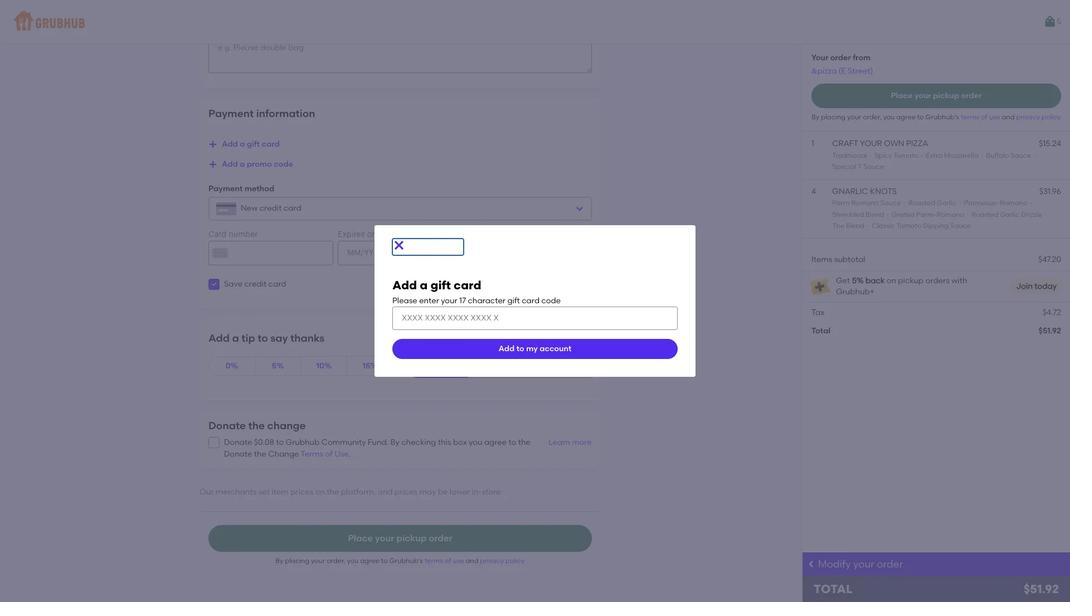 Task type: describe. For each thing, give the bounding box(es) containing it.
more
[[572, 438, 592, 448]]

lower
[[450, 487, 470, 497]]

1 horizontal spatial place your pickup order
[[891, 91, 983, 100]]

∙ down your at the top of the page
[[869, 151, 874, 159]]

method
[[245, 184, 275, 194]]

&pizza (e street) link
[[812, 66, 874, 76]]

join today
[[1017, 282, 1057, 291]]

0 horizontal spatial romano
[[852, 199, 880, 207]]

credit for new
[[260, 204, 282, 213]]

join
[[1017, 282, 1033, 291]]

1 horizontal spatial blend
[[866, 211, 885, 219]]

pizza
[[907, 139, 929, 149]]

your
[[861, 139, 883, 149]]

payment for payment method
[[209, 184, 243, 194]]

of for the rightmost terms of use link
[[982, 113, 988, 121]]

$15.24 traditional ∙ spicy tomato ∙ extra mozzarella ∙ buffalo sauce ∙ special t sauce
[[833, 139, 1062, 171]]

0 vertical spatial $51.92
[[1039, 326, 1062, 336]]

custom tip button
[[407, 357, 468, 378]]

Please enter your 17 character gift card code text field
[[393, 307, 678, 330]]

0 vertical spatial tip
[[242, 332, 255, 345]]

get 5% back
[[837, 276, 885, 285]]

$47.20
[[1039, 255, 1062, 265]]

1 vertical spatial of
[[325, 449, 333, 459]]

∙ left classic
[[867, 222, 871, 230]]

∙ left "extra"
[[921, 151, 925, 159]]

10%
[[316, 361, 332, 371]]

tomato inside $15.24 traditional ∙ spicy tomato ∙ extra mozzarella ∙ buffalo sauce ∙ special t sauce
[[894, 151, 919, 159]]

add to my account button
[[393, 339, 678, 359]]

1 prices from the left
[[291, 487, 314, 497]]

gnarlic knots
[[833, 187, 898, 196]]

1 vertical spatial roasted
[[972, 211, 999, 219]]

donate inside by checking this box you agree to the donate the change
[[224, 449, 252, 459]]

pickup for place your pickup order button corresponding to the bottommost terms of use link
[[397, 533, 427, 544]]

save
[[224, 279, 243, 289]]

1 vertical spatial and
[[378, 487, 393, 497]]

card right "new"
[[284, 204, 302, 213]]

4
[[812, 187, 817, 196]]

orders
[[926, 276, 950, 285]]

∙ up grated
[[903, 199, 907, 207]]

agree inside by checking this box you agree to the donate the change
[[485, 438, 507, 448]]

add up the please
[[393, 278, 417, 292]]

0 horizontal spatial place your pickup order
[[348, 533, 453, 544]]

order, for the rightmost terms of use link
[[863, 113, 882, 121]]

main navigation navigation
[[0, 0, 1071, 44]]

donate for donate $0.08 to grubhub community fund.
[[224, 438, 252, 448]]

10% button
[[301, 357, 348, 377]]

card inside button
[[262, 139, 280, 149]]

svg image for add a promo code
[[209, 160, 218, 169]]

my
[[527, 344, 538, 354]]

parmesan-
[[965, 199, 1001, 207]]

set
[[259, 487, 270, 497]]

payment information
[[209, 107, 315, 120]]

2 horizontal spatial romano
[[1001, 199, 1028, 207]]

gnarlic
[[833, 187, 869, 196]]

0 vertical spatial total
[[812, 326, 831, 336]]

∙ left buffalo
[[981, 151, 985, 159]]

street)
[[848, 66, 874, 76]]

say
[[271, 332, 288, 345]]

placing for the rightmost terms of use link place your pickup order button
[[822, 113, 846, 121]]

add to my account
[[499, 344, 572, 354]]

1 horizontal spatial romano
[[937, 211, 965, 219]]

.
[[349, 449, 351, 459]]

payment for payment information
[[209, 107, 254, 120]]

∙ down parmesan-
[[966, 211, 971, 219]]

tip inside button
[[448, 362, 459, 372]]

checking
[[402, 438, 436, 448]]

∙ right buffalo
[[1033, 151, 1038, 159]]

box
[[453, 438, 467, 448]]

card up 'please enter your 17 character gift card code' text field
[[522, 296, 540, 306]]

1 vertical spatial terms of use link
[[425, 557, 466, 565]]

5 button
[[1044, 12, 1062, 32]]

promo
[[247, 160, 272, 169]]

svg image for add a gift card
[[209, 140, 218, 149]]

special
[[833, 163, 857, 171]]

information
[[256, 107, 315, 120]]

add a gift card inside button
[[222, 139, 280, 149]]

new
[[241, 204, 258, 213]]

community
[[322, 438, 366, 448]]

thanks
[[291, 332, 325, 345]]

merchants
[[216, 487, 257, 497]]

0 vertical spatial use
[[990, 113, 1001, 121]]

place your pickup order button for the bottommost terms of use link
[[209, 526, 592, 552]]

add a tip to say thanks
[[209, 332, 325, 345]]

1 horizontal spatial code
[[542, 296, 561, 306]]

enter
[[419, 296, 439, 306]]

donate the change
[[209, 420, 306, 432]]

buffalo
[[987, 151, 1010, 159]]

knots
[[871, 187, 898, 196]]

by for the rightmost terms of use link
[[812, 113, 820, 121]]

and for the rightmost terms of use link
[[1003, 113, 1015, 121]]

$15.24
[[1040, 139, 1062, 149]]

character
[[468, 296, 506, 306]]

account
[[540, 344, 572, 354]]

by checking this box you agree to the donate the change
[[224, 438, 531, 459]]

on pickup orders with grubhub+
[[837, 276, 968, 297]]

terms of use link
[[301, 449, 349, 459]]

0 vertical spatial garlic
[[938, 199, 957, 207]]

your
[[812, 53, 829, 62]]

grated
[[892, 211, 915, 219]]

terms of use .
[[301, 449, 351, 459]]

1 vertical spatial add a gift card
[[393, 278, 482, 292]]

0 horizontal spatial svg image
[[211, 281, 218, 288]]

traditional
[[833, 151, 868, 159]]

∙ right drizzle
[[1045, 211, 1049, 219]]

platform,
[[341, 487, 376, 497]]

today
[[1035, 282, 1057, 291]]

save credit card
[[224, 279, 286, 289]]

tomato inside $31.96 parm romano sauce ∙ roasted garlic ∙ parmesan-romano ∙ shredded blend ∙ grated parm-romano ∙ roasted garlic drizzle ∙ the blend ∙ classic tomato dipping sauce
[[897, 222, 922, 230]]

store.
[[482, 487, 503, 497]]

placing for place your pickup order button corresponding to the bottommost terms of use link
[[285, 557, 310, 565]]

by placing your order, you agree to grubhub's terms of use and privacy policy for the rightmost terms of use link
[[812, 113, 1062, 121]]

∙ up drizzle
[[1030, 199, 1034, 207]]

sauce right "t" at the right top of the page
[[864, 163, 885, 171]]

1 vertical spatial gift
[[431, 278, 451, 292]]

use
[[335, 449, 349, 459]]

spicy
[[875, 151, 893, 159]]

item
[[272, 487, 289, 497]]

agree for the rightmost terms of use link
[[897, 113, 916, 121]]

0 horizontal spatial on
[[315, 487, 325, 497]]

items
[[812, 255, 833, 265]]

grubhub
[[286, 438, 320, 448]]

policy for the bottommost terms of use link
[[506, 557, 525, 565]]

the left platform,
[[327, 487, 339, 497]]

craft
[[833, 139, 859, 149]]

0 vertical spatial svg image
[[393, 238, 406, 252]]

please
[[393, 296, 418, 306]]

our
[[200, 487, 214, 497]]

add a promo code
[[222, 160, 293, 169]]

2 vertical spatial svg image
[[576, 204, 585, 213]]

the up $0.08
[[249, 420, 265, 432]]

parm-
[[917, 211, 937, 219]]

privacy for the rightmost terms of use link
[[1017, 113, 1041, 121]]

learn
[[549, 438, 571, 448]]

privacy policy link for the rightmost terms of use link
[[1017, 113, 1062, 121]]

mozzarella
[[945, 151, 979, 159]]

15% button
[[347, 357, 394, 377]]



Task type: locate. For each thing, give the bounding box(es) containing it.
1 horizontal spatial privacy policy link
[[1017, 113, 1062, 121]]

donate $0.08 to grubhub community fund.
[[224, 438, 391, 448]]

terms
[[961, 113, 980, 121], [425, 557, 443, 565]]

0 horizontal spatial tip
[[242, 332, 255, 345]]

0 horizontal spatial blend
[[847, 222, 865, 230]]

the
[[249, 420, 265, 432], [519, 438, 531, 448], [254, 449, 267, 459], [327, 487, 339, 497]]

pickup for the rightmost terms of use link place your pickup order button
[[934, 91, 960, 100]]

1 vertical spatial donate
[[224, 438, 252, 448]]

0 vertical spatial you
[[884, 113, 895, 121]]

1 vertical spatial pickup
[[899, 276, 924, 285]]

place for the rightmost terms of use link
[[891, 91, 913, 100]]

privacy for the bottommost terms of use link
[[480, 557, 504, 565]]

privacy policy link for the bottommost terms of use link
[[480, 557, 525, 565]]

0 vertical spatial place your pickup order button
[[812, 84, 1062, 108]]

0 vertical spatial credit
[[260, 204, 282, 213]]

svg image
[[209, 140, 218, 149], [209, 160, 218, 169], [576, 204, 585, 213]]

1 vertical spatial credit
[[245, 279, 267, 289]]

1 horizontal spatial by
[[391, 438, 400, 448]]

2 vertical spatial by
[[276, 557, 284, 565]]

sauce right dipping
[[951, 222, 971, 230]]

2 vertical spatial gift
[[508, 296, 520, 306]]

credit right "new"
[[260, 204, 282, 213]]

1 horizontal spatial privacy
[[1017, 113, 1041, 121]]

custom
[[417, 362, 447, 372]]

1 horizontal spatial place
[[891, 91, 913, 100]]

custom tip
[[417, 362, 459, 372]]

blend down shredded
[[847, 222, 865, 230]]

you inside by checking this box you agree to the donate the change
[[469, 438, 483, 448]]

1 horizontal spatial agree
[[485, 438, 507, 448]]

$31.96
[[1040, 187, 1062, 196]]

0 horizontal spatial by
[[276, 557, 284, 565]]

1 horizontal spatial place your pickup order button
[[812, 84, 1062, 108]]

0 horizontal spatial add a gift card
[[222, 139, 280, 149]]

1 vertical spatial blend
[[847, 222, 865, 230]]

garlic up dipping
[[938, 199, 957, 207]]

on right back
[[887, 276, 897, 285]]

privacy policy link
[[1017, 113, 1062, 121], [480, 557, 525, 565]]

1 horizontal spatial roasted
[[972, 211, 999, 219]]

tip left say
[[242, 332, 255, 345]]

change
[[268, 449, 299, 459]]

terms
[[301, 449, 324, 459]]

roasted
[[909, 199, 936, 207], [972, 211, 999, 219]]

0 vertical spatial on
[[887, 276, 897, 285]]

1 vertical spatial by placing your order, you agree to grubhub's terms of use and privacy policy
[[276, 557, 525, 565]]

learn more link
[[546, 438, 592, 460]]

1 horizontal spatial 5%
[[853, 276, 864, 285]]

svg image inside add a gift card button
[[209, 140, 218, 149]]

0 vertical spatial donate
[[209, 420, 246, 432]]

policy for the rightmost terms of use link
[[1042, 113, 1062, 121]]

card right save in the left of the page
[[269, 279, 286, 289]]

1 horizontal spatial terms
[[961, 113, 980, 121]]

place your pickup order button up pizza on the top of page
[[812, 84, 1062, 108]]

change
[[267, 420, 306, 432]]

0 horizontal spatial pickup
[[397, 533, 427, 544]]

gift right character
[[508, 296, 520, 306]]

1 vertical spatial tip
[[448, 362, 459, 372]]

agree for the bottommost terms of use link
[[361, 557, 380, 565]]

gift up add a promo code
[[247, 139, 260, 149]]

place down platform,
[[348, 533, 373, 544]]

learn more
[[549, 438, 592, 448]]

1 vertical spatial total
[[814, 582, 853, 596]]

0 vertical spatial by placing your order, you agree to grubhub's terms of use and privacy policy
[[812, 113, 1062, 121]]

∙ up classic
[[886, 211, 890, 219]]

0 horizontal spatial gift
[[247, 139, 260, 149]]

1 vertical spatial grubhub's
[[390, 557, 423, 565]]

0 vertical spatial and
[[1003, 113, 1015, 121]]

1 horizontal spatial policy
[[1042, 113, 1062, 121]]

tomato down grated
[[897, 222, 922, 230]]

2 vertical spatial agree
[[361, 557, 380, 565]]

a up the add a promo code button
[[240, 139, 245, 149]]

0 vertical spatial add a gift card
[[222, 139, 280, 149]]

0 vertical spatial tomato
[[894, 151, 919, 159]]

1 vertical spatial 5%
[[272, 361, 284, 371]]

code up 'please enter your 17 character gift card code' text field
[[542, 296, 561, 306]]

by for the bottommost terms of use link
[[276, 557, 284, 565]]

a up 0%
[[232, 332, 239, 345]]

garlic left drizzle
[[1001, 211, 1020, 219]]

1 payment from the top
[[209, 107, 254, 120]]

be
[[438, 487, 448, 497]]

place your pickup order button for the rightmost terms of use link
[[812, 84, 1062, 108]]

add down add a gift card button
[[222, 160, 238, 169]]

code right the promo on the top left of page
[[274, 160, 293, 169]]

place your pickup order button
[[812, 84, 1062, 108], [209, 526, 592, 552]]

donate
[[209, 420, 246, 432], [224, 438, 252, 448], [224, 449, 252, 459]]

1 vertical spatial policy
[[506, 557, 525, 565]]

you for the rightmost terms of use link
[[884, 113, 895, 121]]

payment up "new"
[[209, 184, 243, 194]]

the left learn
[[519, 438, 531, 448]]

terms for the rightmost terms of use link
[[961, 113, 980, 121]]

code inside button
[[274, 160, 293, 169]]

card up 17
[[454, 278, 482, 292]]

your order from &pizza (e street)
[[812, 53, 874, 76]]

$31.96 parm romano sauce ∙ roasted garlic ∙ parmesan-romano ∙ shredded blend ∙ grated parm-romano ∙ roasted garlic drizzle ∙ the blend ∙ classic tomato dipping sauce
[[833, 187, 1062, 230]]

0 horizontal spatial of
[[325, 449, 333, 459]]

a
[[240, 139, 245, 149], [240, 160, 245, 169], [420, 278, 428, 292], [232, 332, 239, 345]]

0 horizontal spatial order,
[[327, 557, 346, 565]]

subscription badge image
[[810, 275, 832, 298]]

2 horizontal spatial and
[[1003, 113, 1015, 121]]

roasted down parmesan-
[[972, 211, 999, 219]]

0 horizontal spatial use
[[453, 557, 464, 565]]

1 vertical spatial place your pickup order
[[348, 533, 453, 544]]

0 vertical spatial order,
[[863, 113, 882, 121]]

add left my
[[499, 344, 515, 354]]

add up the add a promo code button
[[222, 139, 238, 149]]

0 horizontal spatial roasted
[[909, 199, 936, 207]]

1 horizontal spatial you
[[469, 438, 483, 448]]

credit
[[260, 204, 282, 213], [245, 279, 267, 289]]

payment up add a gift card button
[[209, 107, 254, 120]]

place your pickup order button down may
[[209, 526, 592, 552]]

1 vertical spatial order,
[[327, 557, 346, 565]]

0 vertical spatial by
[[812, 113, 820, 121]]

sauce right buffalo
[[1011, 151, 1032, 159]]

15%
[[363, 361, 378, 371]]

5
[[1057, 17, 1062, 26]]

order, for the bottommost terms of use link
[[327, 557, 346, 565]]

$4.72
[[1043, 308, 1062, 317]]

0 vertical spatial blend
[[866, 211, 885, 219]]

new credit card
[[241, 204, 302, 213]]

romano up drizzle
[[1001, 199, 1028, 207]]

1 horizontal spatial pickup
[[899, 276, 924, 285]]

1 horizontal spatial by placing your order, you agree to grubhub's terms of use and privacy policy
[[812, 113, 1062, 121]]

to inside button
[[517, 344, 525, 354]]

extra
[[927, 151, 943, 159]]

17
[[460, 296, 466, 306]]

terms for the bottommost terms of use link
[[425, 557, 443, 565]]

5% down say
[[272, 361, 284, 371]]

parm
[[833, 199, 850, 207]]

place your pickup order down may
[[348, 533, 453, 544]]

0 horizontal spatial place
[[348, 533, 373, 544]]

0 horizontal spatial policy
[[506, 557, 525, 565]]

sauce down knots
[[881, 199, 902, 207]]

may
[[420, 487, 436, 497]]

0 vertical spatial 5%
[[853, 276, 864, 285]]

5% button
[[255, 357, 301, 377]]

place for the bottommost terms of use link
[[348, 533, 373, 544]]

shredded
[[833, 211, 865, 219]]

total down modify
[[814, 582, 853, 596]]

1 vertical spatial garlic
[[1001, 211, 1020, 219]]

gift up enter on the left
[[431, 278, 451, 292]]

romano down gnarlic knots
[[852, 199, 880, 207]]

add up 0%
[[209, 332, 230, 345]]

0 vertical spatial of
[[982, 113, 988, 121]]

credit for save
[[245, 279, 267, 289]]

roasted up parm-
[[909, 199, 936, 207]]

1 horizontal spatial use
[[990, 113, 1001, 121]]

own
[[885, 139, 905, 149]]

1 horizontal spatial add a gift card
[[393, 278, 482, 292]]

modify
[[819, 558, 852, 571]]

back
[[866, 276, 885, 285]]

2 payment from the top
[[209, 184, 243, 194]]

0 vertical spatial pickup
[[934, 91, 960, 100]]

$0.08
[[254, 438, 274, 448]]

grubhub's for the rightmost terms of use link
[[926, 113, 960, 121]]

the
[[833, 222, 845, 230]]

order,
[[863, 113, 882, 121], [327, 557, 346, 565]]

0 vertical spatial roasted
[[909, 199, 936, 207]]

2 horizontal spatial pickup
[[934, 91, 960, 100]]

donate for donate the change
[[209, 420, 246, 432]]

sauce
[[1011, 151, 1032, 159], [864, 163, 885, 171], [881, 199, 902, 207], [951, 222, 971, 230]]

Pickup instructions text field
[[209, 33, 592, 73]]

1 vertical spatial on
[[315, 487, 325, 497]]

1 vertical spatial agree
[[485, 438, 507, 448]]

place
[[891, 91, 913, 100], [348, 533, 373, 544]]

to inside by checking this box you agree to the donate the change
[[509, 438, 517, 448]]

tomato
[[894, 151, 919, 159], [897, 222, 922, 230]]

add a gift card button
[[209, 135, 280, 155]]

credit right save in the left of the page
[[245, 279, 267, 289]]

0 horizontal spatial by placing your order, you agree to grubhub's terms of use and privacy policy
[[276, 557, 525, 565]]

prices right 'item'
[[291, 487, 314, 497]]

of
[[982, 113, 988, 121], [325, 449, 333, 459], [445, 557, 452, 565]]

0 horizontal spatial placing
[[285, 557, 310, 565]]

2 prices from the left
[[395, 487, 418, 497]]

svg image inside the add a promo code button
[[209, 160, 218, 169]]

1 vertical spatial $51.92
[[1024, 582, 1060, 596]]

place up the own
[[891, 91, 913, 100]]

policy
[[1042, 113, 1062, 121], [506, 557, 525, 565]]

in-
[[472, 487, 482, 497]]

on inside the on pickup orders with grubhub+
[[887, 276, 897, 285]]

you for the bottommost terms of use link
[[347, 557, 359, 565]]

classic
[[873, 222, 896, 230]]

order inside your order from &pizza (e street)
[[831, 53, 852, 62]]

tomato down pizza on the top of page
[[894, 151, 919, 159]]

svg image
[[393, 238, 406, 252], [211, 281, 218, 288]]

tip right the custom
[[448, 362, 459, 372]]

grubhub+
[[837, 287, 875, 297]]

our merchants set item prices on the platform, and prices may be lower in-store.
[[200, 487, 503, 497]]

0 horizontal spatial terms
[[425, 557, 443, 565]]

1 vertical spatial privacy policy link
[[480, 557, 525, 565]]

1
[[812, 139, 815, 149]]

2 horizontal spatial of
[[982, 113, 988, 121]]

payment
[[209, 107, 254, 120], [209, 184, 243, 194]]

0 vertical spatial terms of use link
[[961, 113, 1003, 121]]

5% up grubhub+
[[853, 276, 864, 285]]

&pizza
[[812, 66, 837, 76]]

1 horizontal spatial terms of use link
[[961, 113, 1003, 121]]

1 horizontal spatial gift
[[431, 278, 451, 292]]

place your pickup order up pizza on the top of page
[[891, 91, 983, 100]]

craft your own pizza
[[833, 139, 929, 149]]

the down $0.08
[[254, 449, 267, 459]]

tax
[[812, 308, 825, 317]]

with
[[952, 276, 968, 285]]

0%
[[226, 361, 238, 371]]

subtotal
[[835, 255, 866, 265]]

0 horizontal spatial place your pickup order button
[[209, 526, 592, 552]]

by inside by checking this box you agree to the donate the change
[[391, 438, 400, 448]]

total down tax
[[812, 326, 831, 336]]

blend
[[866, 211, 885, 219], [847, 222, 865, 230]]

blend up classic
[[866, 211, 885, 219]]

5% inside 5% button
[[272, 361, 284, 371]]

0% button
[[209, 357, 255, 377]]

add a gift card up the add a promo code button
[[222, 139, 280, 149]]

5%
[[853, 276, 864, 285], [272, 361, 284, 371]]

1 vertical spatial privacy
[[480, 557, 504, 565]]

0 vertical spatial terms
[[961, 113, 980, 121]]

use
[[990, 113, 1001, 121], [453, 557, 464, 565]]

your
[[915, 91, 932, 100], [848, 113, 862, 121], [441, 296, 458, 306], [375, 533, 395, 544], [311, 557, 325, 565], [854, 558, 875, 571]]

∙
[[869, 151, 874, 159], [921, 151, 925, 159], [981, 151, 985, 159], [1033, 151, 1038, 159], [903, 199, 907, 207], [959, 199, 963, 207], [1030, 199, 1034, 207], [886, 211, 890, 219], [966, 211, 971, 219], [1045, 211, 1049, 219], [867, 222, 871, 230]]

add a gift card up enter on the left
[[393, 278, 482, 292]]

on left platform,
[[315, 487, 325, 497]]

gift inside button
[[247, 139, 260, 149]]

2 horizontal spatial gift
[[508, 296, 520, 306]]

pickup inside the on pickup orders with grubhub+
[[899, 276, 924, 285]]

a left the promo on the top left of page
[[240, 160, 245, 169]]

0 vertical spatial gift
[[247, 139, 260, 149]]

get
[[837, 276, 851, 285]]

1 vertical spatial code
[[542, 296, 561, 306]]

1 vertical spatial svg image
[[211, 281, 218, 288]]

0 vertical spatial placing
[[822, 113, 846, 121]]

1 vertical spatial use
[[453, 557, 464, 565]]

grubhub's for the bottommost terms of use link
[[390, 557, 423, 565]]

1 vertical spatial by
[[391, 438, 400, 448]]

of for the bottommost terms of use link
[[445, 557, 452, 565]]

prices left may
[[395, 487, 418, 497]]

card up the promo on the top left of page
[[262, 139, 280, 149]]

2 horizontal spatial by
[[812, 113, 820, 121]]

by placing your order, you agree to grubhub's terms of use and privacy policy for the bottommost terms of use link
[[276, 557, 525, 565]]

this
[[438, 438, 452, 448]]

0 horizontal spatial 5%
[[272, 361, 284, 371]]

1 horizontal spatial placing
[[822, 113, 846, 121]]

1 horizontal spatial svg image
[[393, 238, 406, 252]]

1 horizontal spatial garlic
[[1001, 211, 1020, 219]]

prices
[[291, 487, 314, 497], [395, 487, 418, 497]]

drizzle
[[1022, 211, 1043, 219]]

1 vertical spatial tomato
[[897, 222, 922, 230]]

grubhub's
[[926, 113, 960, 121], [390, 557, 423, 565]]

0 vertical spatial privacy
[[1017, 113, 1041, 121]]

∙ left parmesan-
[[959, 199, 963, 207]]

dipping
[[924, 222, 949, 230]]

payment method
[[209, 184, 275, 194]]

romano up dipping
[[937, 211, 965, 219]]

a up enter on the left
[[420, 278, 428, 292]]

(e
[[839, 66, 846, 76]]

from
[[853, 53, 871, 62]]

0 vertical spatial grubhub's
[[926, 113, 960, 121]]

and for the bottommost terms of use link
[[466, 557, 479, 565]]

please enter your 17 character gift card code
[[393, 296, 561, 306]]

1 vertical spatial terms
[[425, 557, 443, 565]]



Task type: vqa. For each thing, say whether or not it's contained in the screenshot.
your
yes



